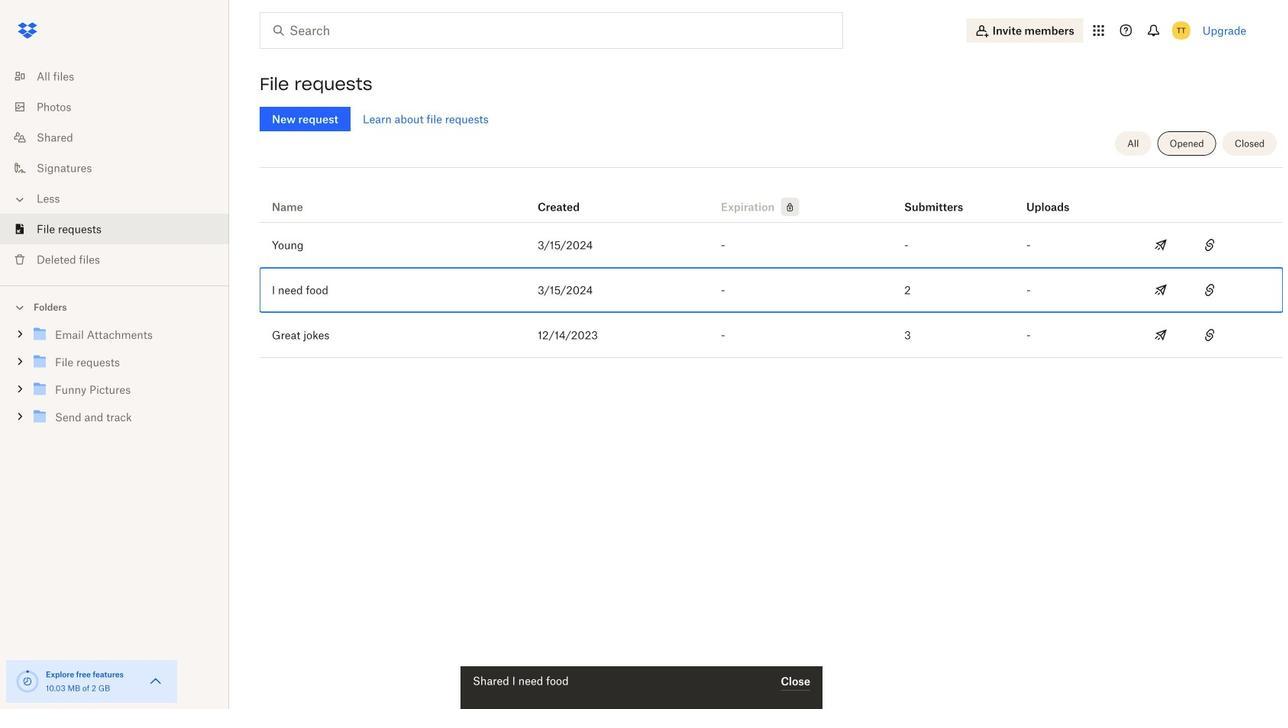 Task type: locate. For each thing, give the bounding box(es) containing it.
2 vertical spatial copy link image
[[1201, 326, 1219, 345]]

cell
[[1234, 313, 1283, 358]]

0 horizontal spatial column header
[[904, 180, 966, 216]]

list item
[[0, 214, 229, 244]]

1 vertical spatial copy link image
[[1201, 281, 1219, 299]]

send email image
[[1152, 236, 1170, 254]]

2 send email image from the top
[[1152, 326, 1170, 345]]

less image
[[12, 192, 28, 207]]

0 vertical spatial copy link image
[[1201, 236, 1219, 254]]

copy link image
[[1201, 236, 1219, 254], [1201, 281, 1219, 299], [1201, 326, 1219, 345]]

2 copy link image from the top
[[1201, 281, 1219, 299]]

column header
[[904, 180, 966, 216], [1027, 180, 1088, 216]]

row group
[[260, 223, 1283, 358]]

send email image
[[1152, 281, 1170, 299], [1152, 326, 1170, 345]]

row
[[260, 173, 1283, 223], [260, 223, 1283, 268], [260, 268, 1283, 313], [260, 313, 1283, 358]]

1 vertical spatial send email image
[[1152, 326, 1170, 345]]

list
[[0, 52, 229, 286]]

4 row from the top
[[260, 313, 1283, 358]]

Search text field
[[290, 21, 811, 40]]

group
[[0, 318, 229, 443]]

2 column header from the left
[[1027, 180, 1088, 216]]

3 copy link image from the top
[[1201, 326, 1219, 345]]

1 horizontal spatial column header
[[1027, 180, 1088, 216]]

alert
[[461, 667, 823, 710]]

copy link image for second send email icon
[[1201, 326, 1219, 345]]

table
[[260, 173, 1283, 358]]

0 vertical spatial send email image
[[1152, 281, 1170, 299]]

1 copy link image from the top
[[1201, 236, 1219, 254]]

1 send email image from the top
[[1152, 281, 1170, 299]]



Task type: describe. For each thing, give the bounding box(es) containing it.
pro trial element
[[775, 198, 799, 216]]

3 row from the top
[[260, 268, 1283, 313]]

2 row from the top
[[260, 223, 1283, 268]]

cell inside row
[[1234, 313, 1283, 358]]

copy link image for 2nd send email icon from the bottom of the page
[[1201, 281, 1219, 299]]

dropbox image
[[12, 15, 43, 46]]

1 column header from the left
[[904, 180, 966, 216]]

copy link image for send email image
[[1201, 236, 1219, 254]]

1 row from the top
[[260, 173, 1283, 223]]



Task type: vqa. For each thing, say whether or not it's contained in the screenshot.
Copy link icon corresponding to Send email image associated with 2nd row from the top of the page
yes



